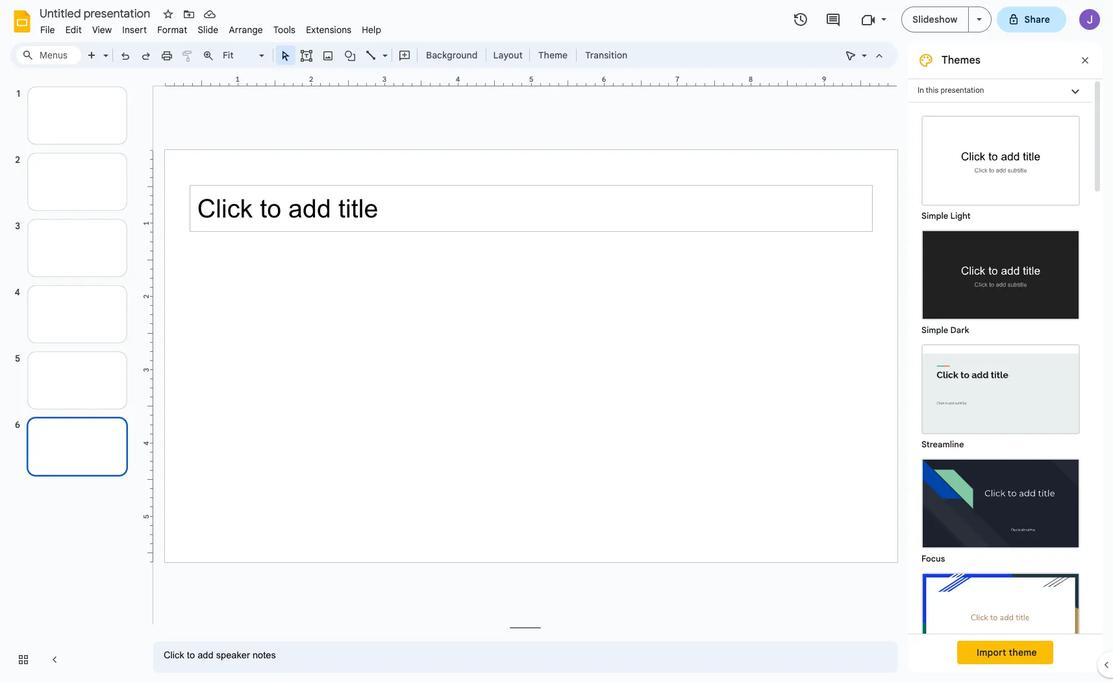 Task type: vqa. For each thing, say whether or not it's contained in the screenshot.
In this presentation
yes



Task type: describe. For each thing, give the bounding box(es) containing it.
simple light
[[922, 211, 971, 222]]

help
[[362, 24, 382, 36]]

dark
[[951, 325, 970, 336]]

share button
[[997, 6, 1067, 32]]

background button
[[420, 45, 484, 65]]

background
[[426, 49, 478, 61]]

menu bar inside menu bar banner
[[35, 17, 387, 38]]

Zoom text field
[[221, 46, 257, 64]]

format
[[157, 24, 187, 36]]

simple for simple light
[[922, 211, 949, 222]]

import
[[977, 647, 1007, 659]]

main toolbar
[[81, 45, 634, 65]]

Rename text field
[[35, 5, 158, 21]]

slide menu item
[[193, 22, 224, 38]]

file
[[40, 24, 55, 36]]

Menus field
[[16, 46, 81, 64]]

tools
[[274, 24, 296, 36]]

simple dark
[[922, 325, 970, 336]]

layout
[[494, 49, 523, 61]]

edit
[[65, 24, 82, 36]]

format menu item
[[152, 22, 193, 38]]

view menu item
[[87, 22, 117, 38]]

in this presentation
[[918, 86, 985, 95]]

select line image
[[380, 47, 388, 51]]

in
[[918, 86, 925, 95]]

presentation options image
[[977, 18, 982, 21]]

file menu item
[[35, 22, 60, 38]]

shape image
[[343, 46, 358, 64]]

light
[[951, 211, 971, 222]]

themes section
[[908, 42, 1103, 684]]

help menu item
[[357, 22, 387, 38]]

in this presentation tab
[[908, 79, 1093, 103]]

theme
[[539, 49, 568, 61]]

slideshow
[[913, 14, 958, 25]]

transition button
[[580, 45, 634, 65]]

import theme
[[977, 647, 1038, 659]]

slideshow button
[[902, 6, 969, 32]]

import theme button
[[958, 641, 1054, 665]]



Task type: locate. For each thing, give the bounding box(es) containing it.
themes
[[942, 54, 981, 67]]

insert menu item
[[117, 22, 152, 38]]

navigation
[[0, 73, 143, 684]]

insert image image
[[321, 46, 336, 64]]

mode and view toolbar
[[841, 42, 890, 68]]

transition
[[586, 49, 628, 61]]

simple inside option
[[922, 325, 949, 336]]

presentation
[[941, 86, 985, 95]]

theme button
[[533, 45, 574, 65]]

extensions menu item
[[301, 22, 357, 38]]

layout button
[[490, 45, 527, 65]]

Shift radio
[[916, 567, 1087, 681]]

simple for simple dark
[[922, 325, 949, 336]]

option group
[[908, 103, 1093, 684]]

Streamline radio
[[916, 338, 1087, 452]]

slide
[[198, 24, 219, 36]]

theme
[[1010, 647, 1038, 659]]

share
[[1025, 14, 1051, 25]]

menu bar banner
[[0, 0, 1114, 684]]

extensions
[[306, 24, 352, 36]]

Simple Light radio
[[916, 109, 1087, 684]]

Simple Dark radio
[[916, 224, 1087, 338]]

navigation inside themes application
[[0, 73, 143, 684]]

shift image
[[923, 574, 1079, 662]]

2 simple from the top
[[922, 325, 949, 336]]

option group inside 'themes' section
[[908, 103, 1093, 684]]

view
[[92, 24, 112, 36]]

menu bar containing file
[[35, 17, 387, 38]]

this
[[927, 86, 939, 95]]

simple inside radio
[[922, 211, 949, 222]]

simple left light on the top
[[922, 211, 949, 222]]

Zoom field
[[219, 46, 270, 65]]

focus
[[922, 554, 946, 565]]

arrange menu item
[[224, 22, 268, 38]]

0 vertical spatial simple
[[922, 211, 949, 222]]

tools menu item
[[268, 22, 301, 38]]

1 simple from the top
[[922, 211, 949, 222]]

simple
[[922, 211, 949, 222], [922, 325, 949, 336]]

menu bar
[[35, 17, 387, 38]]

insert
[[122, 24, 147, 36]]

Focus radio
[[916, 452, 1087, 567]]

themes application
[[0, 0, 1114, 684]]

arrange
[[229, 24, 263, 36]]

new slide with layout image
[[100, 47, 109, 51]]

edit menu item
[[60, 22, 87, 38]]

1 vertical spatial simple
[[922, 325, 949, 336]]

option group containing simple light
[[908, 103, 1093, 684]]

streamline
[[922, 439, 965, 450]]

Star checkbox
[[159, 5, 177, 23]]

simple left dark
[[922, 325, 949, 336]]



